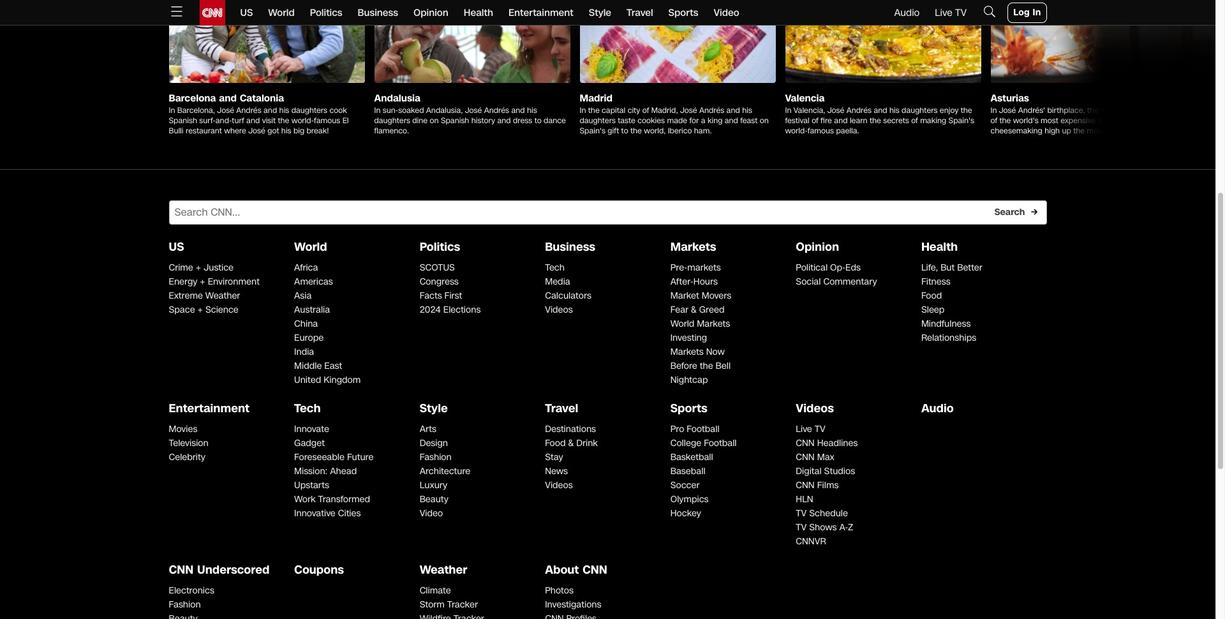 Task type: vqa. For each thing, say whether or not it's contained in the screenshot.
nice
no



Task type: locate. For each thing, give the bounding box(es) containing it.
live left search icon
[[936, 6, 953, 19]]

0 vertical spatial us link
[[240, 0, 253, 26]]

world- down valencia,
[[786, 126, 808, 136]]

dance
[[544, 115, 566, 126]]

2 vertical spatial world
[[671, 318, 695, 330]]

style for style
[[589, 6, 612, 19]]

1 horizontal spatial tech
[[545, 262, 565, 274]]

tv up cnn headlines link
[[815, 423, 826, 435]]

Search text field
[[169, 200, 1047, 225]]

0 vertical spatial live
[[936, 6, 953, 19]]

in inside valencia in valencia, josé andrés and his daughters enjoy the festival of fire and learn the secrets of making spain's world-famous paella.
[[786, 105, 792, 115]]

and-
[[216, 115, 232, 126]]

1 vertical spatial us link
[[169, 239, 184, 255]]

1 horizontal spatial business
[[545, 239, 596, 255]]

spain's left gift
[[580, 126, 606, 136]]

1 spanish from the left
[[169, 115, 197, 126]]

future
[[347, 451, 374, 463]]

daughters down madrid
[[580, 115, 616, 126]]

0 vertical spatial audio link
[[895, 6, 920, 19]]

josé inside asturias in josé andrés' birthplace, the family hunts down one of the world's most expensive seafood and practices cheesemaking high up the mountains.
[[1000, 105, 1017, 115]]

video inside style arts design fashion architecture luxury beauty video
[[420, 507, 443, 520]]

the down markets now link
[[700, 360, 714, 372]]

in down madrid
[[580, 105, 586, 115]]

sports for sports pro football college football basketball baseball soccer olympics hockey
[[671, 400, 708, 417]]

on inside 'madrid in the capital city of madrid, josé andrés and his daughters taste cookies made for a king and feast on spain's gift to the world, iberico ham.'
[[760, 115, 769, 126]]

and left feast
[[727, 105, 741, 115]]

world inside world africa americas asia australia china europe india middle east united kingdom
[[294, 239, 327, 255]]

0 horizontal spatial health link
[[464, 0, 494, 26]]

videos link up cnn headlines link
[[796, 400, 834, 417]]

markets
[[688, 262, 721, 274]]

1 vertical spatial travel
[[545, 400, 579, 417]]

0 horizontal spatial weather
[[206, 290, 240, 302]]

the left world,
[[631, 126, 642, 136]]

and down catalonia
[[264, 105, 277, 115]]

1 horizontal spatial fashion
[[420, 451, 452, 463]]

his right visit on the top of page
[[279, 105, 289, 115]]

health for health
[[464, 6, 494, 19]]

videos inside travel destinations food & drink stay news videos
[[545, 479, 573, 491]]

josé inside 'madrid in the capital city of madrid, josé andrés and his daughters taste cookies made for a king and feast on spain's gift to the world, iberico ham.'
[[681, 105, 698, 115]]

family
[[1102, 105, 1123, 115]]

of right secrets
[[912, 115, 919, 126]]

stay link
[[545, 451, 563, 463]]

us for us
[[240, 6, 253, 19]]

1 vertical spatial weather
[[420, 562, 468, 578]]

india link
[[294, 346, 314, 358]]

travel for travel
[[627, 6, 654, 19]]

videos link
[[545, 304, 573, 316], [796, 400, 834, 417], [545, 479, 573, 491]]

4 andrés from the left
[[847, 105, 872, 115]]

destinations
[[545, 423, 596, 435]]

barcelona and catalonia in barcelona, josé andrés and his daughters cook spanish surf-and-turf and visit the world-famous el bulli restaurant where josé got his big break!
[[169, 92, 349, 136]]

the right learn
[[870, 115, 882, 126]]

football down the pro football link
[[704, 437, 737, 449]]

1 horizontal spatial health
[[922, 239, 959, 255]]

1 horizontal spatial health link
[[922, 239, 959, 255]]

politics link
[[310, 0, 343, 26], [420, 239, 461, 255]]

innovate
[[294, 423, 329, 435]]

1 horizontal spatial live
[[936, 6, 953, 19]]

0 horizontal spatial us
[[169, 239, 184, 255]]

+
[[196, 262, 201, 274], [200, 276, 205, 288], [198, 304, 203, 316]]

food up stay
[[545, 437, 566, 449]]

0 horizontal spatial on
[[430, 115, 439, 126]]

world- right the got
[[292, 115, 314, 126]]

search
[[995, 206, 1026, 218]]

andrés down catalonia
[[236, 105, 262, 115]]

1 vertical spatial sports link
[[671, 400, 708, 417]]

europe link
[[294, 332, 324, 344]]

the inside markets pre-markets after-hours market movers fear & greed world markets investing markets now before the bell nightcap
[[700, 360, 714, 372]]

upstarts
[[294, 479, 329, 491]]

0 horizontal spatial entertainment
[[169, 400, 250, 417]]

1 horizontal spatial us link
[[240, 0, 253, 26]]

weather up science
[[206, 290, 240, 302]]

madrid,
[[652, 105, 678, 115]]

josé left a
[[681, 105, 698, 115]]

as seen on discovery +, jamon and huevo hilado tapa by jose andrã©s image
[[580, 0, 776, 83]]

0 vertical spatial video
[[714, 6, 740, 19]]

0 vertical spatial videos link
[[545, 304, 573, 316]]

and left dress
[[498, 115, 511, 126]]

cnn right "about"
[[583, 562, 608, 578]]

tv down hln link
[[796, 507, 807, 520]]

calculators
[[545, 290, 592, 302]]

live up cnn headlines link
[[796, 423, 813, 435]]

1 horizontal spatial style link
[[589, 0, 612, 26]]

fear
[[671, 304, 689, 316]]

+ down extreme weather link
[[198, 304, 203, 316]]

1 horizontal spatial video link
[[714, 0, 740, 26]]

kingdom
[[324, 374, 361, 386]]

2 on from the left
[[760, 115, 769, 126]]

spain's
[[949, 115, 975, 126], [580, 126, 606, 136]]

1 vertical spatial style link
[[420, 400, 448, 417]]

scotus link
[[420, 262, 455, 274]]

live tv
[[936, 6, 967, 19]]

us inside us crime + justice energy + environment extreme weather space + science
[[169, 239, 184, 255]]

design link
[[420, 437, 448, 449]]

on
[[430, 115, 439, 126], [760, 115, 769, 126]]

spanish down barcelona
[[169, 115, 197, 126]]

daughters up the break!
[[292, 105, 328, 115]]

history
[[472, 115, 496, 126]]

3 andrés from the left
[[700, 105, 725, 115]]

0 vertical spatial world
[[268, 6, 295, 19]]

on right dine
[[430, 115, 439, 126]]

1 horizontal spatial food
[[922, 290, 943, 302]]

1 vertical spatial live
[[796, 423, 813, 435]]

1 horizontal spatial spain's
[[949, 115, 975, 126]]

sports inside sports pro football college football basketball baseball soccer olympics hockey
[[671, 400, 708, 417]]

1 vertical spatial opinion link
[[796, 239, 840, 255]]

2 spanish from the left
[[441, 115, 470, 126]]

valencia in valencia, josé andrés and his daughters enjoy the festival of fire and learn the secrets of making spain's world-famous paella.
[[786, 92, 975, 136]]

tech link up media
[[545, 262, 565, 274]]

0 horizontal spatial &
[[569, 437, 574, 449]]

tv up cnnvr link
[[796, 521, 807, 534]]

weather link
[[420, 562, 468, 578]]

the right visit on the top of page
[[278, 115, 289, 126]]

news
[[545, 465, 568, 477]]

sports link
[[669, 0, 699, 26], [671, 400, 708, 417]]

his right king
[[743, 105, 753, 115]]

live tv link left search icon
[[936, 6, 967, 19]]

1 andrés from the left
[[236, 105, 262, 115]]

videos link down news
[[545, 479, 573, 491]]

secrets
[[884, 115, 910, 126]]

cnn up 'digital'
[[796, 451, 815, 463]]

0 vertical spatial food
[[922, 290, 943, 302]]

spanish left history
[[441, 115, 470, 126]]

schedule
[[810, 507, 849, 520]]

markets pre-markets after-hours market movers fear & greed world markets investing markets now before the bell nightcap
[[671, 239, 732, 386]]

Search search field
[[169, 200, 1047, 225]]

0 horizontal spatial business
[[358, 6, 398, 19]]

eds
[[846, 262, 861, 274]]

world africa americas asia australia china europe india middle east united kingdom
[[294, 239, 361, 386]]

political op-eds link
[[796, 262, 861, 274]]

1 vertical spatial travel link
[[545, 400, 579, 417]]

after-
[[671, 276, 694, 288]]

andrés inside andalusia in sun-soaked andalusia, josé andrés and his daughters dine on spanish history and dress to dance flamenco.
[[484, 105, 510, 115]]

2 vertical spatial videos
[[545, 479, 573, 491]]

his inside valencia in valencia, josé andrés and his daughters enjoy the festival of fire and learn the secrets of making spain's world-famous paella.
[[890, 105, 900, 115]]

mission: ahead link
[[294, 465, 357, 477]]

1 horizontal spatial spanish
[[441, 115, 470, 126]]

food up sleep
[[922, 290, 943, 302]]

videos link down calculators
[[545, 304, 573, 316]]

weather up 'climate'
[[420, 562, 468, 578]]

of right "city"
[[643, 105, 650, 115]]

0 vertical spatial entertainment
[[509, 6, 574, 19]]

cities
[[338, 507, 361, 520]]

famous
[[314, 115, 341, 126], [808, 126, 835, 136]]

films
[[818, 479, 839, 491]]

andrés left dress
[[484, 105, 510, 115]]

0 horizontal spatial politics link
[[310, 0, 343, 26]]

electronics fashion
[[169, 585, 214, 611]]

opinion link
[[414, 0, 449, 26], [796, 239, 840, 255]]

and right king
[[725, 115, 739, 126]]

climate storm tracker
[[420, 585, 478, 611]]

0 vertical spatial travel link
[[627, 0, 654, 26]]

0 horizontal spatial spain's
[[580, 126, 606, 136]]

in left sun-
[[374, 105, 381, 115]]

0 horizontal spatial world-
[[292, 115, 314, 126]]

world for world africa americas asia australia china europe india middle east united kingdom
[[294, 239, 327, 255]]

and
[[219, 92, 237, 105], [264, 105, 277, 115], [512, 105, 525, 115], [727, 105, 741, 115], [874, 105, 888, 115], [247, 115, 260, 126], [498, 115, 511, 126], [725, 115, 739, 126], [835, 115, 848, 126], [1129, 115, 1143, 126]]

1 vertical spatial sports
[[671, 400, 708, 417]]

daughters inside barcelona and catalonia in barcelona, josé andrés and his daughters cook spanish surf-and-turf and visit the world-famous el bulli restaurant where josé got his big break!
[[292, 105, 328, 115]]

on right feast
[[760, 115, 769, 126]]

videos down calculators
[[545, 304, 573, 316]]

josé down asturias
[[1000, 105, 1017, 115]]

in down asturias
[[991, 105, 998, 115]]

world,
[[644, 126, 666, 136]]

1 horizontal spatial entertainment
[[509, 6, 574, 19]]

famous down valencia,
[[808, 126, 835, 136]]

hln
[[796, 493, 814, 506]]

0 vertical spatial style
[[589, 6, 612, 19]]

of
[[643, 105, 650, 115], [812, 115, 819, 126], [912, 115, 919, 126], [991, 115, 998, 126]]

in right log
[[1033, 6, 1042, 19]]

+ down the crime + justice link
[[200, 276, 205, 288]]

1 horizontal spatial &
[[692, 304, 697, 316]]

valencia
[[786, 92, 825, 105]]

style inside style arts design fashion architecture luxury beauty video
[[420, 400, 448, 417]]

1 vertical spatial health
[[922, 239, 959, 255]]

in inside 'madrid in the capital city of madrid, josé andrés and his daughters taste cookies made for a king and feast on spain's gift to the world, iberico ham.'
[[580, 105, 586, 115]]

fashion inside electronics fashion
[[169, 599, 201, 611]]

sports
[[669, 6, 699, 19], [671, 400, 708, 417]]

0 horizontal spatial audio
[[895, 6, 920, 19]]

cnn up cnn max link
[[796, 437, 815, 449]]

health link
[[464, 0, 494, 26], [922, 239, 959, 255]]

& inside travel destinations food & drink stay news videos
[[569, 437, 574, 449]]

0 horizontal spatial fashion
[[169, 599, 201, 611]]

andrés right for
[[700, 105, 725, 115]]

work
[[294, 493, 316, 506]]

business for business tech media calculators videos
[[545, 239, 596, 255]]

famous left el
[[314, 115, 341, 126]]

1 vertical spatial health link
[[922, 239, 959, 255]]

& right fear
[[692, 304, 697, 316]]

food inside 'health life, but better fitness food sleep mindfulness relationships'
[[922, 290, 943, 302]]

markets down "greed"
[[697, 318, 731, 330]]

josé inside andalusia in sun-soaked andalusia, josé andrés and his daughters dine on spanish history and dress to dance flamenco.
[[465, 105, 482, 115]]

in up bulli
[[169, 105, 175, 115]]

1 vertical spatial business
[[545, 239, 596, 255]]

0 vertical spatial videos
[[545, 304, 573, 316]]

to right dress
[[535, 115, 542, 126]]

media link
[[545, 276, 571, 288]]

investigations link
[[545, 599, 602, 611]]

in down 'valencia'
[[786, 105, 792, 115]]

&
[[692, 304, 697, 316], [569, 437, 574, 449]]

photos
[[545, 585, 574, 597]]

andrés inside barcelona and catalonia in barcelona, josé andrés and his daughters cook spanish surf-and-turf and visit the world-famous el bulli restaurant where josé got his big break!
[[236, 105, 262, 115]]

0 vertical spatial tech link
[[545, 262, 565, 274]]

his left big
[[281, 126, 292, 136]]

1 horizontal spatial famous
[[808, 126, 835, 136]]

search icon image
[[983, 4, 998, 19]]

0 horizontal spatial opinion
[[414, 6, 449, 19]]

in for madrid
[[580, 105, 586, 115]]

first
[[445, 290, 462, 302]]

tv left search icon
[[956, 6, 967, 19]]

0 horizontal spatial travel
[[545, 400, 579, 417]]

0 horizontal spatial style
[[420, 400, 448, 417]]

0 vertical spatial opinion link
[[414, 0, 449, 26]]

markets down investing
[[671, 346, 704, 358]]

0 horizontal spatial food
[[545, 437, 566, 449]]

open menu icon image
[[169, 4, 184, 19]]

fitness link
[[922, 276, 951, 288]]

0 vertical spatial business
[[358, 6, 398, 19]]

the right enjoy
[[961, 105, 973, 115]]

max
[[818, 451, 835, 463]]

cnnvr
[[796, 536, 827, 548]]

& down "destinations"
[[569, 437, 574, 449]]

king
[[708, 115, 723, 126]]

markets up "pre-markets" link on the top of page
[[671, 239, 717, 255]]

health inside 'health life, but better fitness food sleep mindfulness relationships'
[[922, 239, 959, 255]]

health
[[464, 6, 494, 19], [922, 239, 959, 255]]

1 vertical spatial tech
[[294, 400, 321, 417]]

0 horizontal spatial famous
[[314, 115, 341, 126]]

mountains.
[[1088, 126, 1127, 136]]

cnn films link
[[796, 479, 839, 491]]

markets link
[[671, 239, 717, 255]]

daughters inside valencia in valencia, josé andrés and his daughters enjoy the festival of fire and learn the secrets of making spain's world-famous paella.
[[902, 105, 938, 115]]

us for us crime + justice energy + environment extreme weather space + science
[[169, 239, 184, 255]]

politics inside politics scotus congress facts first 2024 elections
[[420, 239, 461, 255]]

the left world's
[[1000, 115, 1012, 126]]

health for health life, but better fitness food sleep mindfulness relationships
[[922, 239, 959, 255]]

world markets link
[[671, 318, 731, 330]]

studios
[[825, 465, 856, 477]]

andrés up the paella.
[[847, 105, 872, 115]]

fashion link down electronics link
[[169, 599, 201, 611]]

0 horizontal spatial live
[[796, 423, 813, 435]]

0 horizontal spatial fashion link
[[169, 599, 201, 611]]

where
[[224, 126, 246, 136]]

josé left the got
[[249, 126, 266, 136]]

facts first link
[[420, 290, 462, 302]]

opinion
[[414, 6, 449, 19], [796, 239, 840, 255]]

weather inside us crime + justice energy + environment extreme weather space + science
[[206, 290, 240, 302]]

style
[[589, 6, 612, 19], [420, 400, 448, 417]]

hosts josã©, carlota & inã©s andrã©s buying vegetables at a market in andalucia. image
[[374, 0, 571, 83]]

politics for politics scotus congress facts first 2024 elections
[[420, 239, 461, 255]]

travel inside travel destinations food & drink stay news videos
[[545, 400, 579, 417]]

spanish inside barcelona and catalonia in barcelona, josé andrés and his daughters cook spanish surf-and-turf and visit the world-famous el bulli restaurant where josé got his big break!
[[169, 115, 197, 126]]

australia link
[[294, 304, 330, 316]]

tech up innovate link
[[294, 400, 321, 417]]

opinion inside the opinion political op-eds social commentary
[[796, 239, 840, 255]]

innovative cities link
[[294, 507, 361, 520]]

fashion link down design
[[420, 451, 452, 463]]

relationships link
[[922, 332, 977, 344]]

videos up cnn headlines link
[[796, 400, 834, 417]]

1 horizontal spatial travel
[[627, 6, 654, 19]]

digital studios link
[[796, 465, 856, 477]]

hours
[[694, 276, 718, 288]]

josé up the paella.
[[828, 105, 845, 115]]

spain's right the making
[[949, 115, 975, 126]]

0 horizontal spatial spanish
[[169, 115, 197, 126]]

about cnn
[[545, 562, 608, 578]]

seafood paella, in valencia, as seen on  josã© andrã©s and family in spain. image
[[786, 0, 982, 83]]

his left dance
[[527, 105, 537, 115]]

1 horizontal spatial world-
[[786, 126, 808, 136]]

0 vertical spatial opinion
[[414, 6, 449, 19]]

and right turf
[[247, 115, 260, 126]]

1 horizontal spatial weather
[[420, 562, 468, 578]]

entertainment for entertainment movies television celebrity
[[169, 400, 250, 417]]

mindfulness link
[[922, 318, 971, 330]]

his right learn
[[890, 105, 900, 115]]

of inside 'madrid in the capital city of madrid, josé andrés and his daughters taste cookies made for a king and feast on spain's gift to the world, iberico ham.'
[[643, 105, 650, 115]]

live tv link up cnn headlines link
[[796, 423, 826, 435]]

in inside barcelona and catalonia in barcelona, josé andrés and his daughters cook spanish surf-and-turf and visit the world-famous el bulli restaurant where josé got his big break!
[[169, 105, 175, 115]]

in for valencia
[[786, 105, 792, 115]]

foreseeable
[[294, 451, 345, 463]]

work transformed link
[[294, 493, 370, 506]]

and right history
[[512, 105, 525, 115]]

2024
[[420, 304, 441, 316]]

fashion down electronics link
[[169, 599, 201, 611]]

pre-markets link
[[671, 262, 721, 274]]

0 vertical spatial tech
[[545, 262, 565, 274]]

josé right andalusia,
[[465, 105, 482, 115]]

business
[[358, 6, 398, 19], [545, 239, 596, 255]]

daughters inside 'madrid in the capital city of madrid, josé andrés and his daughters taste cookies made for a king and feast on spain's gift to the world, iberico ham.'
[[580, 115, 616, 126]]

in inside asturias in josé andrés' birthplace, the family hunts down one of the world's most expensive seafood and practices cheesemaking high up the mountains.
[[991, 105, 998, 115]]

his inside andalusia in sun-soaked andalusia, josé andrés and his daughters dine on spanish history and dress to dance flamenco.
[[527, 105, 537, 115]]

+ right "crime"
[[196, 262, 201, 274]]

daughters left enjoy
[[902, 105, 938, 115]]

1 vertical spatial &
[[569, 437, 574, 449]]

0 horizontal spatial video
[[420, 507, 443, 520]]

pro
[[671, 423, 685, 435]]

fashion down design
[[420, 451, 452, 463]]

1 horizontal spatial politics
[[420, 239, 461, 255]]

2 andrés from the left
[[484, 105, 510, 115]]

1 vertical spatial politics
[[420, 239, 461, 255]]

ui arrow right thick image
[[1031, 208, 1039, 216]]

his inside 'madrid in the capital city of madrid, josé andrés and his daughters taste cookies made for a king and feast on spain's gift to the world, iberico ham.'
[[743, 105, 753, 115]]

and right seafood
[[1129, 115, 1143, 126]]

luxury link
[[420, 479, 448, 491]]

tech up media
[[545, 262, 565, 274]]

1 vertical spatial business link
[[545, 239, 596, 255]]

1 vertical spatial videos
[[796, 400, 834, 417]]

1 on from the left
[[430, 115, 439, 126]]

1 horizontal spatial opinion
[[796, 239, 840, 255]]

in inside andalusia in sun-soaked andalusia, josé andrés and his daughters dine on spanish history and dress to dance flamenco.
[[374, 105, 381, 115]]

0 vertical spatial politics
[[310, 6, 343, 19]]

andrés inside 'madrid in the capital city of madrid, josé andrés and his daughters taste cookies made for a king and feast on spain's gift to the world, iberico ham.'
[[700, 105, 725, 115]]

cnn up hln link
[[796, 479, 815, 491]]

taste
[[618, 115, 636, 126]]

daughters down andalusia
[[374, 115, 410, 126]]

greed
[[700, 304, 725, 316]]

of down asturias
[[991, 115, 998, 126]]

1 vertical spatial politics link
[[420, 239, 461, 255]]

spain's inside 'madrid in the capital city of madrid, josé andrés and his daughters taste cookies made for a king and feast on spain's gift to the world, iberico ham.'
[[580, 126, 606, 136]]

videos down news
[[545, 479, 573, 491]]

famous inside valencia in valencia, josé andrés and his daughters enjoy the festival of fire and learn the secrets of making spain's world-famous paella.
[[808, 126, 835, 136]]

to right gift
[[622, 126, 629, 136]]

football up college football link
[[687, 423, 720, 435]]

1 vertical spatial entertainment link
[[169, 400, 250, 417]]

0 horizontal spatial video link
[[420, 507, 443, 520]]

1 vertical spatial audio
[[922, 400, 954, 417]]

0 vertical spatial business link
[[358, 0, 398, 26]]

1 horizontal spatial travel link
[[627, 0, 654, 26]]

log
[[1014, 6, 1030, 19]]



Task type: describe. For each thing, give the bounding box(es) containing it.
1 vertical spatial world link
[[294, 239, 327, 255]]

justice
[[204, 262, 234, 274]]

1 horizontal spatial audio link
[[922, 400, 954, 417]]

fashion inside style arts design fashion architecture luxury beauty video
[[420, 451, 452, 463]]

1 vertical spatial videos link
[[796, 400, 834, 417]]

madrid in the capital city of madrid, josé andrés and his daughters taste cookies made for a king and feast on spain's gift to the world, iberico ham.
[[580, 92, 769, 136]]

audio for audio link to the right
[[922, 400, 954, 417]]

1 vertical spatial tech link
[[294, 400, 321, 417]]

world- inside valencia in valencia, josé andrés and his daughters enjoy the festival of fire and learn the secrets of making spain's world-famous paella.
[[786, 126, 808, 136]]

electronics
[[169, 585, 214, 597]]

commentary
[[824, 276, 878, 288]]

2 vertical spatial videos link
[[545, 479, 573, 491]]

title 2443898, cut r16x9 cut type default image
[[169, 0, 365, 83]]

tv schedule link
[[796, 507, 849, 520]]

and inside asturias in josé andrés' birthplace, the family hunts down one of the world's most expensive seafood and practices cheesemaking high up the mountains.
[[1129, 115, 1143, 126]]

the inside barcelona and catalonia in barcelona, josé andrés and his daughters cook spanish surf-and-turf and visit the world-famous el bulli restaurant where josé got his big break!
[[278, 115, 289, 126]]

& inside markets pre-markets after-hours market movers fear & greed world markets investing markets now before the bell nightcap
[[692, 304, 697, 316]]

1 vertical spatial +
[[200, 276, 205, 288]]

famous inside barcelona and catalonia in barcelona, josé andrés and his daughters cook spanish surf-and-turf and visit the world-famous el bulli restaurant where josé got his big break!
[[314, 115, 341, 126]]

fire
[[821, 115, 833, 126]]

sleep link
[[922, 304, 945, 316]]

birthplace,
[[1048, 105, 1086, 115]]

videos inside videos live tv cnn headlines cnn max digital studios cnn films hln tv schedule tv shows a-z cnnvr
[[796, 400, 834, 417]]

0 horizontal spatial business link
[[358, 0, 398, 26]]

0 horizontal spatial style link
[[420, 400, 448, 417]]

tech inside business tech media calculators videos
[[545, 262, 565, 274]]

china
[[294, 318, 318, 330]]

0 horizontal spatial travel link
[[545, 400, 579, 417]]

congress
[[420, 276, 459, 288]]

up
[[1063, 126, 1072, 136]]

and right fire
[[835, 115, 848, 126]]

olympics link
[[671, 493, 709, 506]]

soaked
[[399, 105, 424, 115]]

space + science link
[[169, 304, 239, 316]]

2 vertical spatial +
[[198, 304, 203, 316]]

restaurant
[[186, 126, 222, 136]]

1 vertical spatial markets
[[697, 318, 731, 330]]

0 vertical spatial football
[[687, 423, 720, 435]]

festival
[[786, 115, 810, 126]]

energy
[[169, 276, 198, 288]]

josé inside valencia in valencia, josé andrés and his daughters enjoy the festival of fire and learn the secrets of making spain's world-famous paella.
[[828, 105, 845, 115]]

and right learn
[[874, 105, 888, 115]]

0 vertical spatial live tv link
[[936, 6, 967, 19]]

architecture link
[[420, 465, 471, 477]]

now
[[707, 346, 725, 358]]

0 horizontal spatial us link
[[169, 239, 184, 255]]

asia
[[294, 290, 312, 302]]

most
[[1041, 115, 1059, 126]]

0 horizontal spatial live tv link
[[796, 423, 826, 435]]

0 vertical spatial markets
[[671, 239, 717, 255]]

beauty link
[[420, 493, 449, 506]]

in for asturias
[[991, 105, 998, 115]]

el
[[343, 115, 349, 126]]

capital
[[602, 105, 626, 115]]

food inside travel destinations food & drink stay news videos
[[545, 437, 566, 449]]

scotus
[[420, 262, 455, 274]]

climate link
[[420, 585, 451, 597]]

and up and-
[[219, 92, 237, 105]]

sports pro football college football basketball baseball soccer olympics hockey
[[671, 400, 737, 520]]

investing link
[[671, 332, 708, 344]]

0 horizontal spatial opinion link
[[414, 0, 449, 26]]

headlines
[[818, 437, 858, 449]]

storm tracker link
[[420, 599, 478, 611]]

united
[[294, 374, 321, 386]]

dine
[[413, 115, 428, 126]]

americas link
[[294, 276, 333, 288]]

travel for travel destinations food & drink stay news videos
[[545, 400, 579, 417]]

world inside markets pre-markets after-hours market movers fear & greed world markets investing markets now before the bell nightcap
[[671, 318, 695, 330]]

investing
[[671, 332, 708, 344]]

1 vertical spatial football
[[704, 437, 737, 449]]

travel destinations food & drink stay news videos
[[545, 400, 598, 491]]

0 vertical spatial health link
[[464, 0, 494, 26]]

baseball
[[671, 465, 706, 477]]

2 vertical spatial markets
[[671, 346, 704, 358]]

college
[[671, 437, 702, 449]]

digital
[[796, 465, 822, 477]]

josé right surf-
[[217, 105, 234, 115]]

celebrity link
[[169, 451, 206, 463]]

opinion for opinion political op-eds social commentary
[[796, 239, 840, 255]]

gadget link
[[294, 437, 325, 449]]

innovate link
[[294, 423, 329, 435]]

before the bell link
[[671, 360, 731, 372]]

1 horizontal spatial fashion link
[[420, 451, 452, 463]]

1 horizontal spatial business link
[[545, 239, 596, 255]]

pre-
[[671, 262, 688, 274]]

cookies
[[638, 115, 665, 126]]

world- inside barcelona and catalonia in barcelona, josé andrés and his daughters cook spanish surf-and-turf and visit the world-famous el bulli restaurant where josé got his big break!
[[292, 115, 314, 126]]

social commentary link
[[796, 276, 878, 288]]

live inside videos live tv cnn headlines cnn max digital studios cnn films hln tv schedule tv shows a-z cnnvr
[[796, 423, 813, 435]]

cnn up electronics link
[[169, 562, 194, 578]]

z
[[849, 521, 854, 534]]

food & drink link
[[545, 437, 598, 449]]

science
[[206, 304, 239, 316]]

high
[[1045, 126, 1061, 136]]

on inside andalusia in sun-soaked andalusia, josé andrés and his daughters dine on spanish history and dress to dance flamenco.
[[430, 115, 439, 126]]

for
[[690, 115, 699, 126]]

spain's inside valencia in valencia, josé andrés and his daughters enjoy the festival of fire and learn the secrets of making spain's world-famous paella.
[[949, 115, 975, 126]]

business for business
[[358, 6, 398, 19]]

0 vertical spatial +
[[196, 262, 201, 274]]

crime + justice link
[[169, 262, 234, 274]]

nightcap link
[[671, 374, 708, 386]]

of left fire
[[812, 115, 819, 126]]

audio for leftmost audio link
[[895, 6, 920, 19]]

middle
[[294, 360, 322, 372]]

0 vertical spatial sports link
[[669, 0, 699, 26]]

1 vertical spatial fashion link
[[169, 599, 201, 611]]

cook
[[330, 105, 347, 115]]

the left family
[[1088, 105, 1099, 115]]

movies
[[169, 423, 198, 435]]

baseball link
[[671, 465, 706, 477]]

the right the up
[[1074, 126, 1086, 136]]

to inside andalusia in sun-soaked andalusia, josé andrés and his daughters dine on spanish history and dress to dance flamenco.
[[535, 115, 542, 126]]

1 horizontal spatial opinion link
[[796, 239, 840, 255]]

1 horizontal spatial politics link
[[420, 239, 461, 255]]

in for andalusia
[[374, 105, 381, 115]]

middle east link
[[294, 360, 342, 372]]

politics for politics
[[310, 6, 343, 19]]

before
[[671, 360, 698, 372]]

sleep
[[922, 304, 945, 316]]

beauty
[[420, 493, 449, 506]]

of inside asturias in josé andrés' birthplace, the family hunts down one of the world's most expensive seafood and practices cheesemaking high up the mountains.
[[991, 115, 998, 126]]

catalonia
[[240, 92, 284, 105]]

videos inside business tech media calculators videos
[[545, 304, 573, 316]]

hockey link
[[671, 507, 702, 520]]

visit
[[262, 115, 276, 126]]

world for world
[[268, 6, 295, 19]]

in for log
[[1033, 6, 1042, 19]]

spanish inside andalusia in sun-soaked andalusia, josé andrés and his daughters dine on spanish history and dress to dance flamenco.
[[441, 115, 470, 126]]

0 horizontal spatial audio link
[[895, 6, 920, 19]]

fitness
[[922, 276, 951, 288]]

andrés inside valencia in valencia, josé andrés and his daughters enjoy the festival of fire and learn the secrets of making spain's world-famous paella.
[[847, 105, 872, 115]]

after-hours link
[[671, 276, 718, 288]]

expensive
[[1061, 115, 1097, 126]]

europe
[[294, 332, 324, 344]]

daughters inside andalusia in sun-soaked andalusia, josé andrés and his daughters dine on spanish history and dress to dance flamenco.
[[374, 115, 410, 126]]

mission:
[[294, 465, 328, 477]]

andrés'
[[1019, 105, 1046, 115]]

opinion for opinion
[[414, 6, 449, 19]]

food link
[[922, 290, 943, 302]]

architecture
[[420, 465, 471, 477]]

1 horizontal spatial entertainment link
[[509, 0, 574, 26]]

a plate of shrimp canapes made by host josã© andrã©s and his daughters for family and friends in asturias, as seen on josã© andrã©s project. image
[[991, 0, 1187, 83]]

op-
[[831, 262, 846, 274]]

asturias in josé andrés' birthplace, the family hunts down one of the world's most expensive seafood and practices cheesemaking high up the mountains.
[[991, 92, 1182, 136]]

entertainment for entertainment
[[509, 6, 574, 19]]

news link
[[545, 465, 568, 477]]

1 horizontal spatial video
[[714, 6, 740, 19]]

east
[[325, 360, 342, 372]]

big
[[294, 126, 305, 136]]

the down madrid
[[589, 105, 600, 115]]

tech inside the tech innovate gadget foreseeable future mission: ahead upstarts work transformed innovative cities
[[294, 400, 321, 417]]

energy + environment link
[[169, 276, 260, 288]]

coupons
[[294, 562, 344, 578]]

basketball
[[671, 451, 714, 463]]

to inside 'madrid in the capital city of madrid, josé andrés and his daughters taste cookies made for a king and feast on spain's gift to the world, iberico ham.'
[[622, 126, 629, 136]]

1 vertical spatial video link
[[420, 507, 443, 520]]

tech innovate gadget foreseeable future mission: ahead upstarts work transformed innovative cities
[[294, 400, 374, 520]]

style for style arts design fashion architecture luxury beauty video
[[420, 400, 448, 417]]

making
[[921, 115, 947, 126]]

0 vertical spatial style link
[[589, 0, 612, 26]]

us crime + justice energy + environment extreme weather space + science
[[169, 239, 260, 316]]

0 vertical spatial world link
[[268, 0, 295, 26]]

sports for sports
[[669, 6, 699, 19]]



